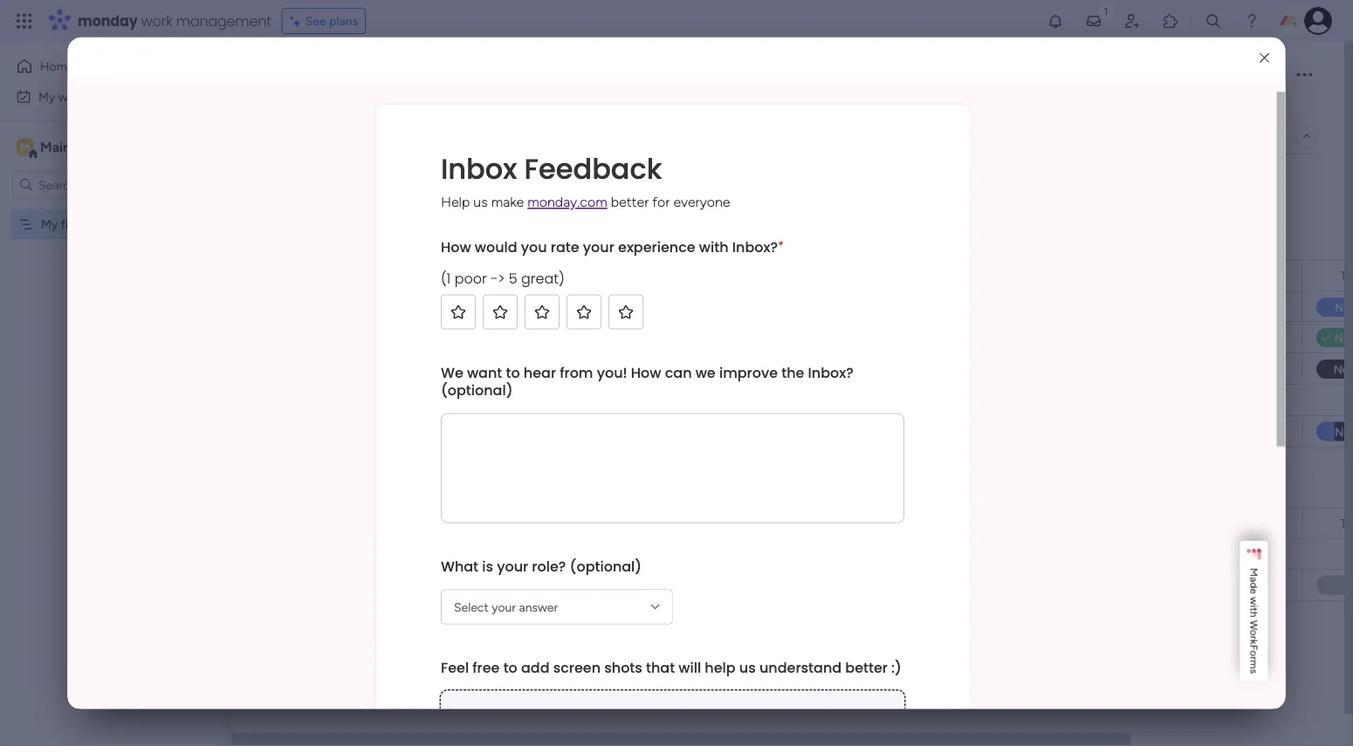 Task type: vqa. For each thing, say whether or not it's contained in the screenshot.
Options icon to the top
no



Task type: locate. For each thing, give the bounding box(es) containing it.
1 priority from the top
[[977, 268, 1016, 283]]

my inside list box
[[41, 217, 58, 232]]

Priority field
[[973, 266, 1021, 285], [973, 514, 1021, 533]]

work for monday
[[141, 11, 172, 31]]

work right monday
[[141, 11, 172, 31]]

activity
[[1114, 68, 1157, 83]]

0 vertical spatial priority
[[977, 268, 1016, 283]]

0 horizontal spatial 1
[[373, 300, 378, 314]]

0 horizontal spatial see
[[305, 14, 326, 28]]

medium
[[975, 362, 1019, 377]]

option
[[0, 209, 223, 212]]

priority
[[977, 268, 1016, 283], [977, 516, 1016, 531]]

see inside button
[[305, 14, 326, 28]]

0 horizontal spatial board
[[86, 217, 117, 232]]

of
[[364, 97, 376, 112], [664, 97, 676, 112]]

my work
[[38, 89, 85, 104]]

0 vertical spatial first
[[312, 55, 363, 94]]

see left more
[[796, 96, 817, 111]]

0 horizontal spatial work
[[58, 89, 85, 104]]

activity button
[[1107, 61, 1190, 89]]

see more link
[[795, 95, 850, 113]]

2 priority from the top
[[977, 516, 1016, 531]]

0 vertical spatial priority field
[[973, 266, 1021, 285]]

Next month field
[[296, 479, 397, 501]]

select product image
[[16, 12, 33, 30]]

set
[[509, 97, 526, 112]]

my up manage
[[265, 55, 305, 94]]

project for project 1
[[330, 300, 370, 314]]

1
[[1271, 68, 1276, 83], [373, 300, 378, 314]]

manage
[[267, 97, 311, 112]]

1 vertical spatial priority field
[[973, 514, 1021, 533]]

keep
[[604, 97, 631, 112]]

person button
[[468, 169, 543, 196]]

add new group
[[299, 640, 383, 654]]

$0
[[1234, 575, 1249, 589]]

1 horizontal spatial work
[[141, 11, 172, 31]]

owners,
[[463, 97, 506, 112]]

monday work management
[[78, 11, 271, 31]]

None field
[[1336, 266, 1353, 285], [1336, 514, 1353, 533], [1336, 266, 1353, 285], [1336, 514, 1353, 533]]

type
[[336, 97, 361, 112]]

help image
[[1243, 12, 1261, 30]]

0 vertical spatial work
[[141, 11, 172, 31]]

filter
[[577, 175, 604, 190]]

Owner field
[[631, 514, 676, 533]]

project
[[436, 268, 475, 282], [330, 300, 370, 314], [330, 331, 370, 346], [330, 362, 370, 377], [436, 516, 475, 530]]

month
[[337, 231, 390, 253], [340, 479, 393, 501]]

my
[[265, 55, 305, 94], [38, 89, 55, 104], [41, 217, 58, 232]]

show board description image
[[465, 66, 486, 84]]

My first board field
[[261, 55, 457, 94]]

1 vertical spatial 1
[[373, 300, 378, 314]]

1 horizontal spatial my first board
[[265, 55, 453, 94]]

month for this month
[[337, 231, 390, 253]]

management
[[176, 11, 271, 31]]

1 vertical spatial first
[[61, 217, 83, 232]]

work down home
[[58, 89, 85, 104]]

1 vertical spatial work
[[58, 89, 85, 104]]

0 vertical spatial month
[[337, 231, 390, 253]]

work inside my work button
[[58, 89, 85, 104]]

project for project 3
[[330, 362, 370, 377]]

0 vertical spatial board
[[370, 55, 453, 94]]

project for project 2
[[330, 331, 370, 346]]

main workspace
[[40, 139, 143, 155]]

my first board
[[265, 55, 453, 94], [41, 217, 117, 232]]

project
[[743, 97, 783, 112]]

kanban button
[[363, 122, 430, 150]]

see left plans
[[305, 14, 326, 28]]

monday
[[78, 11, 138, 31]]

0 horizontal spatial my first board
[[41, 217, 117, 232]]

month right next
[[340, 479, 393, 501]]

any
[[314, 97, 333, 112]]

first
[[312, 55, 363, 94], [61, 217, 83, 232]]

1 of from the left
[[364, 97, 376, 112]]

my first board down search in workspace 'field'
[[41, 217, 117, 232]]

1 horizontal spatial of
[[664, 97, 676, 112]]

$0 sum
[[1231, 575, 1251, 599]]

0 vertical spatial my first board
[[265, 55, 453, 94]]

1 horizontal spatial 1
[[1271, 68, 1276, 83]]

month right this
[[337, 231, 390, 253]]

project.
[[379, 97, 421, 112]]

1 up 2
[[373, 300, 378, 314]]

1 vertical spatial month
[[340, 479, 393, 501]]

sort button
[[636, 169, 698, 196]]

Status field
[[733, 514, 777, 533]]

0 vertical spatial see
[[305, 14, 326, 28]]

1 horizontal spatial board
[[370, 55, 453, 94]]

0 vertical spatial 1
[[1271, 68, 1276, 83]]

notifications image
[[1047, 12, 1064, 30]]

board
[[370, 55, 453, 94], [86, 217, 117, 232]]

see more
[[796, 96, 848, 111]]

work
[[141, 11, 172, 31], [58, 89, 85, 104]]

1 vertical spatial my first board
[[41, 217, 117, 232]]

workspace selection element
[[17, 137, 146, 159]]

of right type
[[364, 97, 376, 112]]

Search field
[[406, 170, 458, 195]]

1 vertical spatial priority
[[977, 516, 1016, 531]]

see
[[305, 14, 326, 28], [796, 96, 817, 111]]

kanban
[[376, 129, 416, 144]]

home button
[[10, 52, 188, 80]]

see inside 'link'
[[796, 96, 817, 111]]

see for see plans
[[305, 14, 326, 28]]

0 horizontal spatial first
[[61, 217, 83, 232]]

work for my
[[58, 89, 85, 104]]

1 vertical spatial see
[[796, 96, 817, 111]]

0 horizontal spatial of
[[364, 97, 376, 112]]

status
[[738, 516, 773, 531]]

invite
[[1229, 68, 1260, 83]]

1 horizontal spatial see
[[796, 96, 817, 111]]

sort
[[664, 175, 688, 190]]

this
[[300, 231, 332, 253]]

board up project.
[[370, 55, 453, 94]]

board down search in workspace 'field'
[[86, 217, 117, 232]]

apps image
[[1162, 12, 1180, 30]]

owner
[[635, 516, 672, 531]]

my first board up type
[[265, 55, 453, 94]]

invite members image
[[1124, 12, 1141, 30]]

my down search in workspace 'field'
[[41, 217, 58, 232]]

of right track
[[664, 97, 676, 112]]

search everything image
[[1205, 12, 1222, 30]]

first up type
[[312, 55, 363, 94]]

1 right /
[[1271, 68, 1276, 83]]

inbox image
[[1085, 12, 1103, 30]]

my down home
[[38, 89, 55, 104]]

first down search in workspace 'field'
[[61, 217, 83, 232]]

manage any type of project. assign owners, set timelines and keep track of where your project stands.
[[267, 97, 825, 112]]

1 vertical spatial board
[[86, 217, 117, 232]]



Task type: describe. For each thing, give the bounding box(es) containing it.
1 horizontal spatial first
[[312, 55, 363, 94]]

add to favorites image
[[495, 66, 512, 83]]

john smith image
[[1305, 7, 1333, 35]]

more
[[820, 96, 848, 111]]

add
[[299, 640, 321, 654]]

due date
[[850, 516, 899, 531]]

main
[[40, 139, 71, 155]]

stands.
[[786, 97, 825, 112]]

invite / 1
[[1229, 68, 1276, 83]]

budget
[[1221, 516, 1261, 531]]

my inside button
[[38, 89, 55, 104]]

month for next month
[[340, 479, 393, 501]]

where
[[679, 97, 713, 112]]

1 inside button
[[1271, 68, 1276, 83]]

see plans
[[305, 14, 358, 28]]

2 priority field from the top
[[973, 514, 1021, 533]]

track
[[634, 97, 661, 112]]

workspace
[[74, 139, 143, 155]]

This month field
[[296, 231, 394, 253]]

and
[[581, 97, 601, 112]]

priority for 2nd priority field
[[977, 516, 1016, 531]]

home
[[40, 59, 74, 74]]

2 of from the left
[[664, 97, 676, 112]]

date
[[875, 516, 899, 531]]

add new group button
[[266, 633, 390, 661]]

this month
[[300, 231, 390, 253]]

person
[[496, 175, 533, 190]]

my first board list box
[[0, 206, 223, 475]]

next
[[300, 479, 335, 501]]

my first board inside my first board list box
[[41, 217, 117, 232]]

Search in workspace field
[[37, 175, 146, 195]]

1 priority field from the top
[[973, 266, 1021, 285]]

assign
[[424, 97, 460, 112]]

collapse board header image
[[1300, 129, 1314, 143]]

Due date field
[[845, 514, 904, 533]]

/
[[1263, 68, 1268, 83]]

2
[[373, 331, 379, 346]]

group
[[350, 640, 383, 654]]

sum
[[1231, 586, 1251, 599]]

see plans button
[[282, 8, 366, 34]]

Budget field
[[1217, 514, 1266, 533]]

project 1
[[330, 300, 378, 314]]

your
[[716, 97, 740, 112]]

plans
[[329, 14, 358, 28]]

my work button
[[10, 83, 188, 110]]

arrow down image
[[610, 172, 631, 193]]

project 2
[[330, 331, 379, 346]]

column information image
[[790, 516, 804, 530]]

priority for 1st priority field
[[977, 268, 1016, 283]]

due
[[850, 516, 872, 531]]

board inside list box
[[86, 217, 117, 232]]

m
[[20, 140, 31, 155]]

stuck
[[739, 362, 771, 377]]

see for see more
[[796, 96, 817, 111]]

project 3
[[330, 362, 379, 377]]

first inside list box
[[61, 217, 83, 232]]

invite / 1 button
[[1197, 61, 1284, 89]]

next month
[[300, 479, 393, 501]]

timelines
[[529, 97, 578, 112]]

1 image
[[1098, 1, 1114, 21]]

filter button
[[549, 169, 631, 196]]

workspace image
[[17, 138, 34, 157]]

3
[[373, 362, 379, 377]]

dapulse checkmark sign image
[[1322, 328, 1331, 349]]

new
[[324, 640, 347, 654]]



